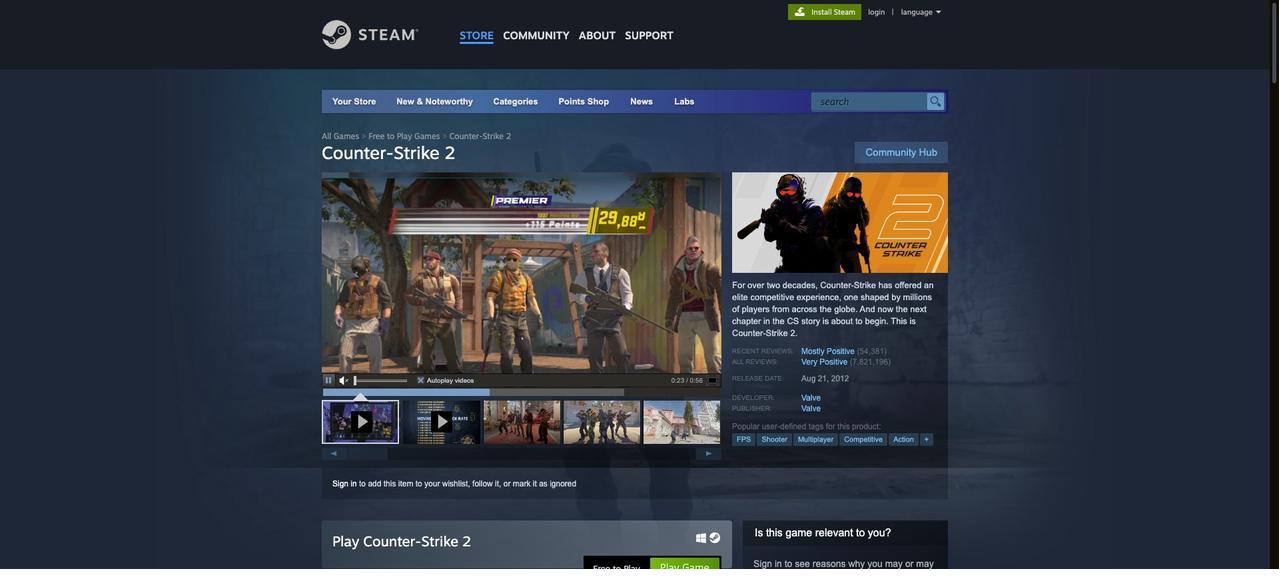 Task type: locate. For each thing, give the bounding box(es) containing it.
recent
[[733, 348, 760, 355]]

this right for
[[838, 423, 850, 432]]

autoplay
[[427, 377, 453, 385]]

play
[[397, 131, 412, 141], [333, 533, 360, 551]]

mostly
[[802, 347, 825, 357]]

follow
[[473, 480, 493, 489]]

games left free
[[334, 131, 359, 141]]

strike down all games > free to play games > counter-strike 2
[[394, 142, 440, 163]]

valve link
[[802, 394, 821, 403], [802, 405, 821, 414]]

> down noteworthy
[[443, 131, 447, 141]]

the down experience,
[[820, 305, 832, 315]]

0:23 / 0:56
[[672, 377, 703, 385]]

sign
[[333, 480, 349, 489]]

for over two decades, counter-strike has offered an elite competitive experience, one shaped by millions of players from across the globe. and now the next chapter in the cs story is about to begin. this is counter-strike 2.
[[733, 281, 934, 339]]

the
[[820, 305, 832, 315], [896, 305, 908, 315], [773, 317, 785, 327]]

points shop link
[[548, 90, 620, 113]]

2 horizontal spatial the
[[896, 305, 908, 315]]

this right the add
[[384, 480, 396, 489]]

to left the add
[[359, 480, 366, 489]]

the up this
[[896, 305, 908, 315]]

strike
[[483, 131, 504, 141], [394, 142, 440, 163], [855, 281, 877, 291], [766, 329, 789, 339], [422, 533, 459, 551]]

1 vertical spatial play
[[333, 533, 360, 551]]

0 horizontal spatial is
[[823, 317, 829, 327]]

in right sign
[[351, 480, 357, 489]]

counter- down item
[[364, 533, 422, 551]]

all down 'recent'
[[733, 359, 744, 366]]

1 vertical spatial reviews:
[[746, 359, 779, 366]]

reviews: down recent reviews:
[[746, 359, 779, 366]]

is down next
[[910, 317, 917, 327]]

strike up the shaped
[[855, 281, 877, 291]]

1 vertical spatial positive
[[820, 358, 848, 367]]

your
[[425, 480, 440, 489]]

2 down wishlist,
[[463, 533, 472, 551]]

1 valve link from the top
[[802, 394, 821, 403]]

counter- up the "one"
[[821, 281, 855, 291]]

0 horizontal spatial all
[[322, 131, 331, 141]]

all left free
[[322, 131, 331, 141]]

games down the & at left top
[[415, 131, 440, 141]]

counter- down noteworthy
[[450, 131, 483, 141]]

2 is from the left
[[910, 317, 917, 327]]

21,
[[818, 375, 830, 384]]

in down 'players'
[[764, 317, 771, 327]]

to inside the for over two decades, counter-strike has offered an elite competitive experience, one shaped by millions of players from across the globe. and now the next chapter in the cs story is about to begin. this is counter-strike 2.
[[856, 317, 863, 327]]

None search field
[[811, 92, 946, 111]]

1 vertical spatial all
[[733, 359, 744, 366]]

1 horizontal spatial in
[[764, 317, 771, 327]]

competitive
[[751, 293, 795, 303]]

1 horizontal spatial games
[[415, 131, 440, 141]]

date:
[[765, 375, 784, 383]]

reviews:
[[762, 348, 794, 355], [746, 359, 779, 366]]

tags
[[809, 423, 824, 432]]

0 horizontal spatial 2
[[445, 142, 456, 163]]

this right is
[[767, 528, 783, 539]]

2 down counter-strike 2 link
[[445, 142, 456, 163]]

strike down your
[[422, 533, 459, 551]]

release date:
[[733, 375, 784, 383]]

1 horizontal spatial the
[[820, 305, 832, 315]]

all games link
[[322, 131, 359, 141]]

valve down aug
[[802, 394, 821, 403]]

support link
[[621, 0, 679, 45]]

|
[[893, 7, 894, 17]]

this
[[838, 423, 850, 432], [384, 480, 396, 489], [767, 528, 783, 539]]

>
[[362, 131, 366, 141], [443, 131, 447, 141]]

0 vertical spatial positive
[[827, 347, 855, 357]]

1 vertical spatial valve link
[[802, 405, 821, 414]]

0 vertical spatial play
[[397, 131, 412, 141]]

strike left "2."
[[766, 329, 789, 339]]

publisher:
[[733, 405, 772, 413]]

positive for mostly positive
[[827, 347, 855, 357]]

strike down categories link
[[483, 131, 504, 141]]

install steam link
[[789, 4, 862, 20]]

reviews: down "2."
[[762, 348, 794, 355]]

free
[[369, 131, 385, 141]]

0 vertical spatial valve link
[[802, 394, 821, 403]]

0 vertical spatial reviews:
[[762, 348, 794, 355]]

0:56
[[690, 377, 703, 385]]

play up counter-strike 2 in the top left of the page
[[397, 131, 412, 141]]

0 vertical spatial this
[[838, 423, 850, 432]]

login link
[[866, 7, 888, 17]]

to right item
[[416, 480, 422, 489]]

1 horizontal spatial is
[[910, 317, 917, 327]]

1 horizontal spatial all
[[733, 359, 744, 366]]

is
[[755, 528, 764, 539]]

steam
[[835, 7, 856, 17]]

2 vertical spatial 2
[[463, 533, 472, 551]]

an
[[925, 281, 934, 291]]

about link
[[575, 0, 621, 45]]

in
[[764, 317, 771, 327], [351, 480, 357, 489]]

is right story
[[823, 317, 829, 327]]

2 horizontal spatial this
[[838, 423, 850, 432]]

release
[[733, 375, 763, 383]]

defined
[[781, 423, 807, 432]]

developer:
[[733, 395, 775, 402]]

very positive (7,821,196)
[[802, 358, 891, 367]]

support
[[626, 29, 674, 42]]

2 down categories
[[506, 131, 511, 141]]

across
[[792, 305, 818, 315]]

fps
[[737, 436, 752, 444]]

valve link up popular user-defined tags for this product:
[[802, 405, 821, 414]]

is
[[823, 317, 829, 327], [910, 317, 917, 327]]

mostly positive (54,381)
[[802, 347, 887, 357]]

2 horizontal spatial 2
[[506, 131, 511, 141]]

to down and
[[856, 317, 863, 327]]

1 vertical spatial this
[[384, 480, 396, 489]]

very
[[802, 358, 818, 367]]

to
[[387, 131, 395, 141], [856, 317, 863, 327], [359, 480, 366, 489], [416, 480, 422, 489], [857, 528, 866, 539]]

positive up very positive (7,821,196)
[[827, 347, 855, 357]]

0 horizontal spatial >
[[362, 131, 366, 141]]

> left free
[[362, 131, 366, 141]]

0 vertical spatial valve
[[802, 394, 821, 403]]

0 horizontal spatial the
[[773, 317, 785, 327]]

community hub
[[866, 147, 938, 158]]

2 valve link from the top
[[802, 405, 821, 414]]

it,
[[495, 480, 502, 489]]

by
[[892, 293, 901, 303]]

is this game relevant to you?
[[755, 528, 892, 539]]

positive
[[827, 347, 855, 357], [820, 358, 848, 367]]

1 valve from the top
[[802, 394, 821, 403]]

the down from
[[773, 317, 785, 327]]

positive down mostly positive (54,381)
[[820, 358, 848, 367]]

now
[[878, 305, 894, 315]]

1 horizontal spatial >
[[443, 131, 447, 141]]

2 valve from the top
[[802, 405, 821, 414]]

experience,
[[797, 293, 842, 303]]

2
[[506, 131, 511, 141], [445, 142, 456, 163], [463, 533, 472, 551]]

valve for developer:
[[802, 394, 821, 403]]

popular
[[733, 423, 760, 432]]

counter-strike 2 link
[[450, 131, 511, 141]]

community link
[[499, 0, 575, 48]]

add
[[368, 480, 382, 489]]

next
[[911, 305, 927, 315]]

0 vertical spatial all
[[322, 131, 331, 141]]

story
[[802, 317, 821, 327]]

multiplayer
[[799, 436, 834, 444]]

autoplay videos
[[427, 377, 474, 385]]

begin.
[[866, 317, 889, 327]]

0 horizontal spatial games
[[334, 131, 359, 141]]

valve up popular user-defined tags for this product:
[[802, 405, 821, 414]]

community
[[866, 147, 917, 158]]

about
[[832, 317, 854, 327]]

1 vertical spatial valve
[[802, 405, 821, 414]]

2 vertical spatial this
[[767, 528, 783, 539]]

valve link down aug
[[802, 394, 821, 403]]

0 horizontal spatial in
[[351, 480, 357, 489]]

play down sign in link
[[333, 533, 360, 551]]

0 vertical spatial in
[[764, 317, 771, 327]]

over
[[748, 281, 765, 291]]

1 vertical spatial 2
[[445, 142, 456, 163]]

and
[[860, 305, 876, 315]]

news link
[[620, 90, 664, 113]]

1 is from the left
[[823, 317, 829, 327]]



Task type: describe. For each thing, give the bounding box(es) containing it.
sign in link
[[333, 480, 357, 489]]

global menu navigation
[[455, 0, 679, 48]]

for
[[733, 281, 746, 291]]

fps link
[[733, 434, 756, 447]]

wishlist,
[[442, 480, 471, 489]]

players
[[742, 305, 770, 315]]

multiplayer link
[[794, 434, 839, 447]]

noteworthy
[[426, 97, 473, 107]]

valve link for publisher:
[[802, 405, 821, 414]]

2 > from the left
[[443, 131, 447, 141]]

your store
[[333, 97, 376, 107]]

&
[[417, 97, 423, 107]]

aug 21, 2012
[[802, 375, 850, 384]]

shop
[[588, 97, 609, 107]]

points shop
[[559, 97, 609, 107]]

of
[[733, 305, 740, 315]]

relevant
[[816, 528, 854, 539]]

0 vertical spatial 2
[[506, 131, 511, 141]]

categories
[[494, 97, 539, 107]]

to left the you?
[[857, 528, 866, 539]]

install
[[812, 7, 832, 17]]

categories link
[[494, 97, 539, 107]]

1 horizontal spatial this
[[767, 528, 783, 539]]

language
[[902, 7, 933, 17]]

login | language
[[869, 7, 933, 17]]

positive for very positive
[[820, 358, 848, 367]]

all reviews:
[[733, 359, 779, 366]]

new & noteworthy link
[[397, 97, 473, 107]]

free to play games link
[[369, 131, 440, 141]]

action
[[894, 436, 914, 444]]

labs
[[675, 97, 695, 107]]

1 > from the left
[[362, 131, 366, 141]]

0 horizontal spatial this
[[384, 480, 396, 489]]

sign in to add this item to your wishlist, follow it, or mark it as ignored
[[333, 480, 577, 489]]

community
[[503, 29, 570, 42]]

0:23
[[672, 377, 685, 385]]

to right free
[[387, 131, 395, 141]]

1 horizontal spatial 2
[[463, 533, 472, 551]]

game
[[786, 528, 813, 539]]

search search field
[[821, 93, 925, 111]]

globe.
[[835, 305, 858, 315]]

2 games from the left
[[415, 131, 440, 141]]

counter-strike 2
[[322, 142, 456, 163]]

competitive link
[[840, 434, 888, 447]]

competitive
[[845, 436, 883, 444]]

about
[[579, 29, 616, 42]]

install steam
[[812, 7, 856, 17]]

/
[[687, 377, 688, 385]]

as
[[539, 480, 548, 489]]

new
[[397, 97, 415, 107]]

millions
[[904, 293, 933, 303]]

reviews: for very positive (7,821,196)
[[746, 359, 779, 366]]

counter- down chapter
[[733, 329, 766, 339]]

counter- down 'all games' link
[[322, 142, 394, 163]]

news
[[631, 97, 653, 107]]

valve link for developer:
[[802, 394, 821, 403]]

all for all games > free to play games > counter-strike 2
[[322, 131, 331, 141]]

one
[[844, 293, 859, 303]]

all for all reviews:
[[733, 359, 744, 366]]

it
[[533, 480, 537, 489]]

all games > free to play games > counter-strike 2
[[322, 131, 511, 141]]

you?
[[869, 528, 892, 539]]

new & noteworthy
[[397, 97, 473, 107]]

shaped
[[861, 293, 890, 303]]

community hub link
[[856, 142, 949, 163]]

+
[[925, 436, 929, 444]]

0 horizontal spatial play
[[333, 533, 360, 551]]

elite
[[733, 293, 749, 303]]

user-
[[762, 423, 781, 432]]

item
[[398, 480, 414, 489]]

ignored
[[550, 480, 577, 489]]

popular user-defined tags for this product:
[[733, 423, 882, 432]]

reviews: for mostly positive (54,381)
[[762, 348, 794, 355]]

product:
[[853, 423, 882, 432]]

offered
[[895, 281, 922, 291]]

action link
[[889, 434, 919, 447]]

hub
[[920, 147, 938, 158]]

aug
[[802, 375, 816, 384]]

videos
[[455, 377, 474, 385]]

points
[[559, 97, 585, 107]]

chapter
[[733, 317, 762, 327]]

this
[[891, 317, 908, 327]]

account menu navigation
[[789, 4, 949, 20]]

valve for publisher:
[[802, 405, 821, 414]]

labs link
[[664, 90, 706, 113]]

1 games from the left
[[334, 131, 359, 141]]

cs
[[788, 317, 800, 327]]

(54,381)
[[858, 347, 887, 357]]

2.
[[791, 329, 798, 339]]

in inside the for over two decades, counter-strike has offered an elite competitive experience, one shaped by millions of players from across the globe. and now the next chapter in the cs story is about to begin. this is counter-strike 2.
[[764, 317, 771, 327]]

from
[[773, 305, 790, 315]]

1 horizontal spatial play
[[397, 131, 412, 141]]

shooter
[[762, 436, 788, 444]]

1 vertical spatial in
[[351, 480, 357, 489]]

2012
[[832, 375, 850, 384]]

or
[[504, 480, 511, 489]]

for
[[826, 423, 836, 432]]

link to the steam homepage image
[[322, 20, 439, 49]]



Task type: vqa. For each thing, say whether or not it's contained in the screenshot.
LABS
yes



